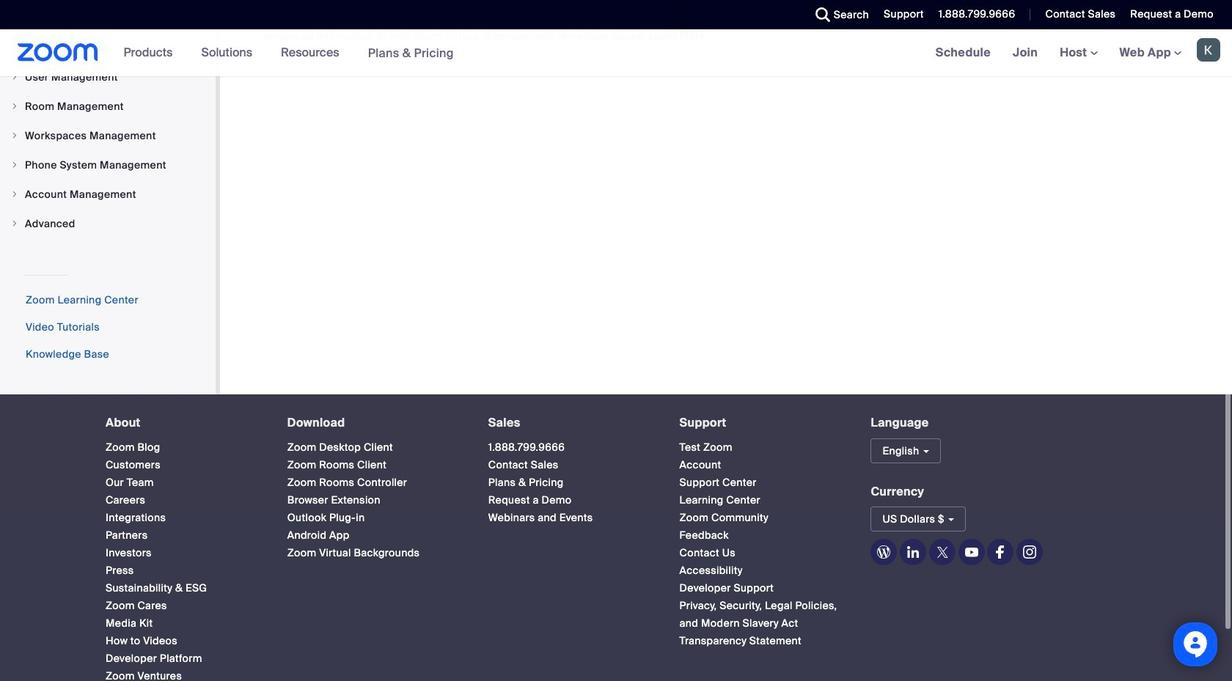 Task type: vqa. For each thing, say whether or not it's contained in the screenshot.
third heading from the left
yes



Task type: locate. For each thing, give the bounding box(es) containing it.
right image for second menu item from the bottom
[[10, 190, 19, 199]]

menu item
[[0, 63, 216, 91], [0, 92, 216, 120], [0, 122, 216, 150], [0, 151, 216, 179], [0, 180, 216, 208], [0, 210, 216, 238]]

banner
[[0, 29, 1233, 77]]

1 right image from the top
[[10, 73, 19, 81]]

right image
[[10, 73, 19, 81], [10, 161, 19, 169]]

6 menu item from the top
[[0, 210, 216, 238]]

right image for 3rd menu item
[[10, 131, 19, 140]]

admin menu menu
[[0, 34, 216, 239]]

1 right image from the top
[[10, 102, 19, 111]]

2 menu item from the top
[[0, 92, 216, 120]]

1 menu item from the top
[[0, 63, 216, 91]]

heading
[[106, 417, 261, 430], [287, 417, 462, 430], [488, 417, 653, 430], [680, 417, 845, 430]]

4 right image from the top
[[10, 219, 19, 228]]

zoom logo image
[[18, 43, 98, 62]]

1 vertical spatial right image
[[10, 161, 19, 169]]

right image
[[10, 102, 19, 111], [10, 131, 19, 140], [10, 190, 19, 199], [10, 219, 19, 228]]

1 heading from the left
[[106, 417, 261, 430]]

3 right image from the top
[[10, 190, 19, 199]]

right image for third menu item from the bottom of the "admin menu" menu
[[10, 161, 19, 169]]

3 heading from the left
[[488, 417, 653, 430]]

right image for 6th menu item from the bottom of the "admin menu" menu
[[10, 73, 19, 81]]

2 right image from the top
[[10, 161, 19, 169]]

0 vertical spatial right image
[[10, 73, 19, 81]]

2 right image from the top
[[10, 131, 19, 140]]



Task type: describe. For each thing, give the bounding box(es) containing it.
right image for 1st menu item from the bottom
[[10, 219, 19, 228]]

4 menu item from the top
[[0, 151, 216, 179]]

2 heading from the left
[[287, 417, 462, 430]]

3 menu item from the top
[[0, 122, 216, 150]]

profile picture image
[[1197, 38, 1221, 62]]

product information navigation
[[113, 29, 465, 77]]

right image for second menu item
[[10, 102, 19, 111]]

5 menu item from the top
[[0, 180, 216, 208]]

meetings navigation
[[925, 29, 1233, 77]]

4 heading from the left
[[680, 417, 845, 430]]



